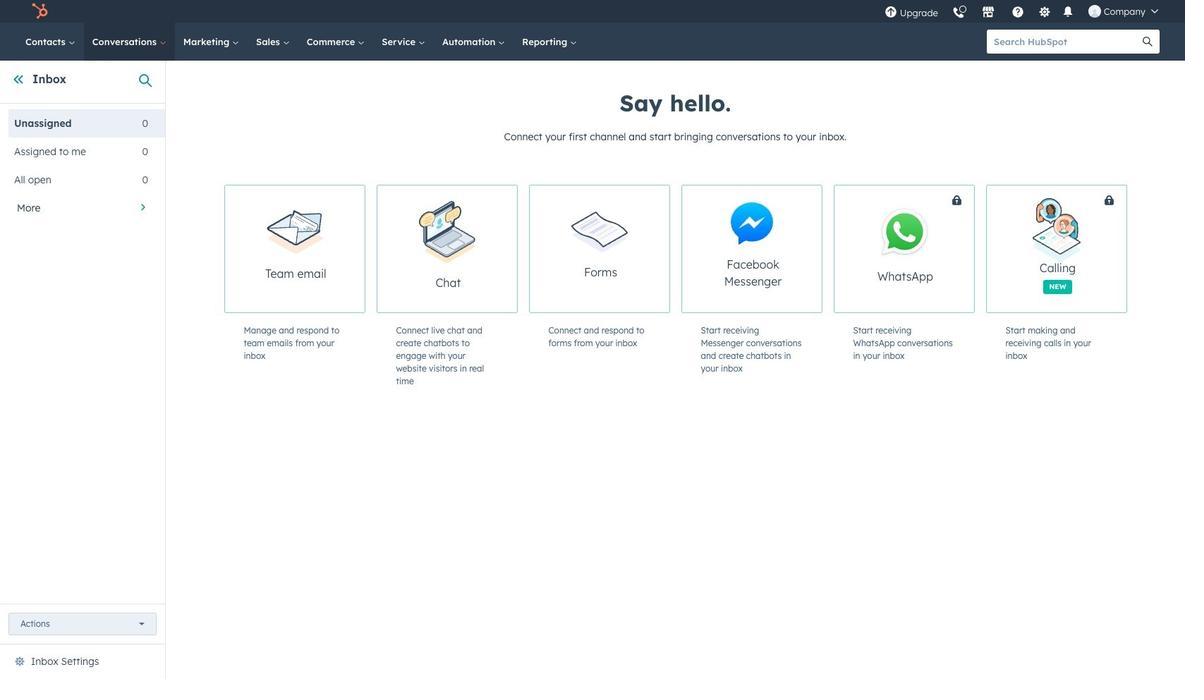 Task type: vqa. For each thing, say whether or not it's contained in the screenshot.
DESIGN at the left top of page
no



Task type: describe. For each thing, give the bounding box(es) containing it.
jacob simon image
[[1089, 5, 1102, 18]]

Search HubSpot search field
[[988, 30, 1136, 54]]



Task type: locate. For each thing, give the bounding box(es) containing it.
None checkbox
[[377, 185, 518, 313], [682, 185, 823, 313], [834, 185, 1027, 313], [986, 185, 1180, 313], [377, 185, 518, 313], [682, 185, 823, 313], [834, 185, 1027, 313], [986, 185, 1180, 313]]

marketplaces image
[[982, 6, 995, 19]]

menu
[[878, 0, 1169, 23]]

None checkbox
[[224, 185, 365, 313], [529, 185, 670, 313], [224, 185, 365, 313], [529, 185, 670, 313]]



